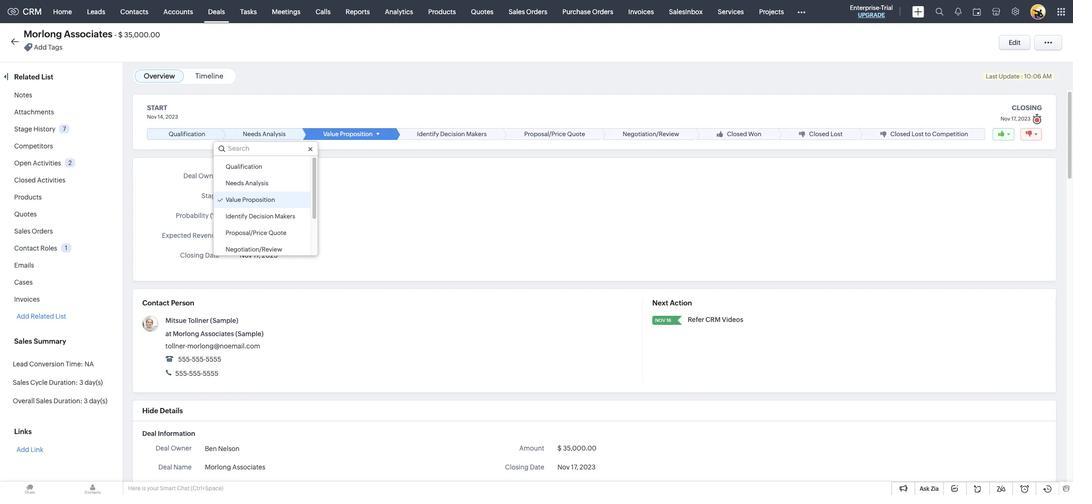 Task type: describe. For each thing, give the bounding box(es) containing it.
1 horizontal spatial proposal/price quote
[[524, 131, 585, 138]]

open
[[14, 159, 31, 167]]

40
[[240, 212, 248, 219]]

0 vertical spatial sales orders link
[[501, 0, 555, 23]]

projects
[[759, 8, 784, 15]]

duration: for sales cycle duration:
[[49, 379, 78, 386]]

associates for morlong associates - $ 35,000.00
[[64, 28, 112, 39]]

1 vertical spatial 555-555-5555
[[174, 370, 218, 377]]

17, inside closing nov 17, 2023
[[1011, 116, 1017, 121]]

0 vertical spatial related
[[14, 73, 40, 81]]

0 horizontal spatial makers
[[275, 213, 295, 220]]

2023 down "14,000.00"
[[262, 252, 278, 259]]

1
[[65, 244, 67, 251]]

closed for closed activities
[[14, 176, 36, 184]]

summary
[[34, 337, 66, 345]]

:
[[1021, 73, 1023, 80]]

trial
[[881, 4, 893, 11]]

accounts
[[164, 8, 193, 15]]

closed won
[[727, 131, 762, 138]]

stage for stage
[[201, 192, 219, 200]]

2023 down the $  35,000.00 on the right bottom of the page
[[580, 463, 596, 471]]

0 horizontal spatial quote
[[269, 229, 287, 236]]

name for account name
[[173, 482, 192, 490]]

emails link
[[14, 261, 34, 269]]

leads link
[[79, 0, 113, 23]]

overview link
[[144, 72, 175, 80]]

nov left 16
[[655, 318, 666, 323]]

(sample) for tollner
[[210, 317, 238, 324]]

ben nelson for value
[[240, 173, 274, 180]]

morlong for morlong associates - $ 35,000.00
[[24, 28, 62, 39]]

probability (%)
[[176, 212, 219, 219]]

0 horizontal spatial sales orders link
[[14, 227, 53, 235]]

1 horizontal spatial sales orders
[[509, 8, 547, 15]]

smart
[[160, 485, 176, 492]]

1 horizontal spatial proposal/price
[[524, 131, 566, 138]]

1 vertical spatial products
[[14, 193, 42, 201]]

purchase orders link
[[555, 0, 621, 23]]

timeline link
[[195, 72, 223, 80]]

activities for open activities
[[33, 159, 61, 167]]

hide
[[142, 407, 158, 415]]

signals image
[[955, 8, 962, 16]]

leads
[[87, 8, 105, 15]]

create menu image
[[912, 6, 924, 17]]

last update : 10:06 am
[[986, 73, 1052, 80]]

mitsue
[[165, 317, 187, 324]]

revenue
[[193, 232, 219, 239]]

0 vertical spatial decision
[[440, 131, 465, 138]]

start
[[147, 104, 167, 112]]

na
[[84, 360, 94, 368]]

$  35,000.00
[[558, 444, 597, 452]]

probability
[[176, 212, 209, 219]]

1 horizontal spatial list
[[55, 313, 66, 320]]

add related list
[[17, 313, 66, 320]]

edit
[[1009, 39, 1021, 46]]

sales summary
[[14, 337, 66, 345]]

contacts image
[[63, 482, 122, 495]]

0 horizontal spatial identify
[[226, 213, 248, 220]]

timeline
[[195, 72, 223, 80]]

0 vertical spatial identify decision makers
[[417, 131, 487, 138]]

refer crm videos
[[688, 316, 743, 323]]

tollner
[[188, 317, 209, 324]]

amount
[[519, 444, 544, 452]]

nelson for associates
[[218, 445, 240, 452]]

morlong associates (sample) link for account name
[[205, 481, 294, 491]]

name for deal name
[[173, 463, 192, 471]]

tollner-morlong@noemail.com link
[[165, 342, 260, 350]]

details
[[160, 407, 183, 415]]

1 vertical spatial needs
[[226, 180, 244, 187]]

closed for closed lost to competition
[[891, 131, 911, 138]]

tollner-
[[165, 342, 187, 350]]

competitors link
[[14, 142, 53, 150]]

0 vertical spatial invoices link
[[621, 0, 662, 23]]

0 vertical spatial makers
[[466, 131, 487, 138]]

hide details
[[142, 407, 183, 415]]

salesinbox
[[669, 8, 703, 15]]

closed for closed lost
[[809, 131, 829, 138]]

1 horizontal spatial products
[[428, 8, 456, 15]]

0 horizontal spatial date
[[205, 252, 219, 259]]

1 vertical spatial crm
[[706, 316, 721, 323]]

account
[[146, 482, 172, 490]]

overview
[[144, 72, 175, 80]]

analytics
[[385, 8, 413, 15]]

is
[[142, 485, 146, 492]]

last
[[986, 73, 998, 80]]

1 horizontal spatial identify
[[417, 131, 439, 138]]

$ inside morlong associates - $ 35,000.00
[[118, 31, 123, 39]]

mitsue tollner (sample) link
[[165, 317, 238, 324]]

open activities
[[14, 159, 61, 167]]

history
[[33, 125, 55, 133]]

2
[[68, 159, 72, 166]]

0 horizontal spatial proposal/price
[[226, 229, 267, 236]]

0 horizontal spatial crm
[[23, 7, 42, 17]]

mitsue tollner (sample)
[[165, 317, 238, 324]]

edit button
[[999, 35, 1031, 50]]

lead conversion time: na
[[13, 360, 94, 368]]

morlong up the tollner-
[[173, 330, 199, 338]]

0 horizontal spatial orders
[[32, 227, 53, 235]]

16
[[667, 318, 671, 323]]

0 vertical spatial needs analysis
[[243, 131, 286, 138]]

create menu element
[[907, 0, 930, 23]]

purchase
[[563, 8, 591, 15]]

stage history
[[14, 125, 55, 133]]

7
[[63, 125, 66, 132]]

associates up the tollner-morlong@noemail.com
[[200, 330, 234, 338]]

overall sales duration: 3 day(s)
[[13, 397, 107, 405]]

nov down the $  35,000.00 on the right bottom of the page
[[558, 463, 570, 471]]

contacts link
[[113, 0, 156, 23]]

0 vertical spatial 5555
[[206, 356, 221, 363]]

ben nelson for morlong
[[205, 445, 240, 452]]

1 vertical spatial quotes
[[14, 210, 37, 218]]

0 vertical spatial needs
[[243, 131, 261, 138]]

14,000.00
[[245, 232, 278, 239]]

emails
[[14, 261, 34, 269]]

crm link
[[8, 7, 42, 17]]

zia
[[931, 486, 939, 492]]

cycle
[[30, 379, 48, 386]]

1 vertical spatial related
[[31, 313, 54, 320]]

duration: for overall sales duration:
[[53, 397, 82, 405]]

1 vertical spatial sales orders
[[14, 227, 53, 235]]

person
[[171, 299, 194, 307]]

Search text field
[[214, 142, 318, 156]]

overall
[[13, 397, 35, 405]]

1 horizontal spatial quotes link
[[463, 0, 501, 23]]

0 vertical spatial analysis
[[262, 131, 286, 138]]

videos
[[722, 316, 743, 323]]

at morlong associates (sample)
[[165, 330, 264, 338]]

refer crm videos link
[[688, 316, 743, 323]]

1 horizontal spatial invoices
[[628, 8, 654, 15]]

home
[[53, 8, 72, 15]]

-
[[115, 31, 117, 39]]

expected revenue
[[162, 232, 219, 239]]

1 vertical spatial quotes link
[[14, 210, 37, 218]]

1 vertical spatial closing
[[505, 463, 529, 471]]

1 horizontal spatial date
[[530, 463, 544, 471]]

2023 inside start nov 14, 2023
[[165, 114, 178, 120]]

here is your smart chat (ctrl+space)
[[128, 485, 224, 492]]

0 horizontal spatial invoices
[[14, 295, 40, 303]]

home link
[[46, 0, 79, 23]]

morlong associates - $ 35,000.00
[[24, 28, 160, 39]]



Task type: locate. For each thing, give the bounding box(es) containing it.
associates for morlong associates (sample)
[[232, 482, 265, 490]]

1 vertical spatial name
[[173, 482, 192, 490]]

deal
[[183, 172, 197, 180], [142, 430, 156, 437], [156, 444, 169, 452], [158, 463, 172, 471]]

proposal/price quote
[[524, 131, 585, 138], [226, 229, 287, 236]]

crm right refer on the bottom of the page
[[706, 316, 721, 323]]

associates for morlong associates
[[232, 463, 265, 471]]

tasks link
[[233, 0, 264, 23]]

closing nov 17, 2023
[[1001, 104, 1042, 121]]

projects link
[[752, 0, 792, 23]]

quote
[[567, 131, 585, 138], [269, 229, 287, 236]]

1 vertical spatial invoices
[[14, 295, 40, 303]]

lost for closed lost to competition
[[912, 131, 924, 138]]

2023
[[165, 114, 178, 120], [1018, 116, 1031, 121], [262, 252, 278, 259], [580, 463, 596, 471]]

(sample)
[[210, 317, 238, 324], [235, 330, 264, 338], [267, 482, 294, 490]]

ben up the 'morlong associates'
[[205, 445, 217, 452]]

ben nelson up the 'morlong associates'
[[205, 445, 240, 452]]

1 vertical spatial (sample)
[[235, 330, 264, 338]]

0 vertical spatial 17,
[[1011, 116, 1017, 121]]

name up chat
[[173, 463, 192, 471]]

0 vertical spatial list
[[41, 73, 53, 81]]

morlong for morlong associates
[[205, 463, 231, 471]]

analysis up search text box
[[262, 131, 286, 138]]

1 vertical spatial makers
[[275, 213, 295, 220]]

morlong down the 'morlong associates'
[[205, 482, 231, 490]]

closing date
[[180, 252, 219, 259], [505, 463, 544, 471]]

0 horizontal spatial identify decision makers
[[226, 213, 295, 220]]

stage history link
[[14, 125, 55, 133]]

2 vertical spatial 17,
[[571, 463, 578, 471]]

tollner-morlong@noemail.com
[[165, 342, 260, 350]]

orders left purchase
[[526, 8, 547, 15]]

(sample) for associates
[[267, 482, 294, 490]]

reports link
[[338, 0, 377, 23]]

enterprise-trial upgrade
[[850, 4, 893, 18]]

deal down deal information
[[156, 444, 169, 452]]

1 horizontal spatial lost
[[912, 131, 924, 138]]

qualification down search text box
[[226, 163, 262, 170]]

ben down search text box
[[240, 173, 252, 180]]

morlong associates (sample)
[[205, 482, 294, 490]]

$ right -
[[118, 31, 123, 39]]

stage up (%)
[[201, 192, 219, 200]]

3 down sales cycle duration: 3 day(s)
[[84, 397, 88, 405]]

activities for closed activities
[[37, 176, 65, 184]]

2 lost from the left
[[912, 131, 924, 138]]

1 vertical spatial proposal/price
[[226, 229, 267, 236]]

(%)
[[210, 212, 219, 219]]

0 vertical spatial proposal/price quote
[[524, 131, 585, 138]]

products link down "closed activities" link
[[14, 193, 42, 201]]

meetings link
[[264, 0, 308, 23]]

search image
[[936, 8, 944, 16]]

0 vertical spatial nov 17, 2023
[[240, 252, 278, 259]]

analysis up 40
[[245, 180, 268, 187]]

attachments link
[[14, 108, 54, 116]]

nov
[[147, 114, 157, 120], [1001, 116, 1010, 121], [240, 252, 252, 259], [655, 318, 666, 323], [558, 463, 570, 471]]

associates down the 'morlong associates'
[[232, 482, 265, 490]]

1 vertical spatial 3
[[84, 397, 88, 405]]

1 vertical spatial day(s)
[[89, 397, 107, 405]]

14,
[[158, 114, 164, 120]]

owner for stage
[[198, 172, 219, 180]]

needs up 40
[[226, 180, 244, 187]]

next action
[[652, 299, 692, 307]]

contact roles
[[14, 244, 57, 252]]

1 horizontal spatial quotes
[[471, 8, 494, 15]]

related list
[[14, 73, 55, 81]]

closed for closed won
[[727, 131, 747, 138]]

account name
[[146, 482, 192, 490]]

day(s) for sales cycle duration: 3 day(s)
[[85, 379, 103, 386]]

decision
[[440, 131, 465, 138], [249, 213, 274, 220]]

0 horizontal spatial quotes
[[14, 210, 37, 218]]

$ for amount
[[558, 444, 562, 452]]

1 vertical spatial negotiation/review
[[226, 246, 282, 253]]

0 horizontal spatial proposal/price quote
[[226, 229, 287, 236]]

stage for stage history
[[14, 125, 32, 133]]

morlong up add tags
[[24, 28, 62, 39]]

duration: up overall sales duration: 3 day(s)
[[49, 379, 78, 386]]

1 vertical spatial deal owner
[[156, 444, 192, 452]]

search element
[[930, 0, 949, 23]]

signals element
[[949, 0, 967, 23]]

orders up roles
[[32, 227, 53, 235]]

products down "closed activities" link
[[14, 193, 42, 201]]

0 horizontal spatial products link
[[14, 193, 42, 201]]

date down the amount
[[530, 463, 544, 471]]

1 vertical spatial analysis
[[245, 180, 268, 187]]

ben for value
[[240, 173, 252, 180]]

list down add tags
[[41, 73, 53, 81]]

add for add link
[[17, 446, 29, 453]]

refer
[[688, 316, 704, 323]]

0 vertical spatial add
[[34, 44, 47, 51]]

open activities link
[[14, 159, 61, 167]]

your
[[147, 485, 159, 492]]

owner down information
[[171, 444, 192, 452]]

cases link
[[14, 278, 33, 286]]

sales cycle duration: 3 day(s)
[[13, 379, 103, 386]]

1 horizontal spatial ben nelson
[[240, 173, 274, 180]]

morlong associates (sample) link up the tollner-morlong@noemail.com
[[173, 330, 264, 338]]

contact roles link
[[14, 244, 57, 252]]

1 vertical spatial qualification
[[226, 163, 262, 170]]

(sample) inside morlong associates (sample) link
[[267, 482, 294, 490]]

555-555-5555 down tollner-morlong@noemail.com link
[[174, 370, 218, 377]]

2 horizontal spatial orders
[[592, 8, 613, 15]]

0 horizontal spatial ben nelson
[[205, 445, 240, 452]]

1 vertical spatial needs analysis
[[226, 180, 268, 187]]

1 vertical spatial sales orders link
[[14, 227, 53, 235]]

nelson up the 'morlong associates'
[[218, 445, 240, 452]]

0 horizontal spatial lost
[[831, 131, 843, 138]]

1 horizontal spatial nelson
[[253, 173, 274, 180]]

1 horizontal spatial $
[[240, 232, 244, 239]]

nov inside start nov 14, 2023
[[147, 114, 157, 120]]

contact for contact person
[[142, 299, 169, 307]]

2023 right the 14,
[[165, 114, 178, 120]]

hide details link
[[142, 407, 183, 415]]

morlong for morlong associates (sample)
[[205, 482, 231, 490]]

accounts link
[[156, 0, 201, 23]]

1 horizontal spatial qualification
[[226, 163, 262, 170]]

products right analytics "link" at the top left
[[428, 8, 456, 15]]

calls
[[316, 8, 331, 15]]

calls link
[[308, 0, 338, 23]]

qualification down start nov 14, 2023
[[169, 131, 205, 138]]

$ left "14,000.00"
[[240, 232, 244, 239]]

morlong associates (sample) link down the 'morlong associates'
[[205, 481, 294, 491]]

$ right the amount
[[558, 444, 562, 452]]

0 vertical spatial sales orders
[[509, 8, 547, 15]]

duration: down sales cycle duration: 3 day(s)
[[53, 397, 82, 405]]

morlong@noemail.com
[[187, 342, 260, 350]]

invoices
[[628, 8, 654, 15], [14, 295, 40, 303]]

0 vertical spatial quote
[[567, 131, 585, 138]]

activities down open activities
[[37, 176, 65, 184]]

services link
[[710, 0, 752, 23]]

invoices left salesinbox link
[[628, 8, 654, 15]]

0 vertical spatial closing date
[[180, 252, 219, 259]]

add for add related list
[[17, 313, 29, 320]]

deals link
[[201, 0, 233, 23]]

1 horizontal spatial crm
[[706, 316, 721, 323]]

1 horizontal spatial sales orders link
[[501, 0, 555, 23]]

contact up "emails"
[[14, 244, 39, 252]]

0 horizontal spatial ben
[[205, 445, 217, 452]]

ben nelson down search text box
[[240, 173, 274, 180]]

closed lost to competition
[[891, 131, 968, 138]]

0 horizontal spatial sales orders
[[14, 227, 53, 235]]

activities up closed activities
[[33, 159, 61, 167]]

nelson down search text box
[[253, 173, 274, 180]]

1 horizontal spatial owner
[[198, 172, 219, 180]]

1 horizontal spatial closing date
[[505, 463, 544, 471]]

3 for sales cycle duration:
[[79, 379, 83, 386]]

1 horizontal spatial orders
[[526, 8, 547, 15]]

0 vertical spatial activities
[[33, 159, 61, 167]]

closing date down the amount
[[505, 463, 544, 471]]

1 horizontal spatial 3
[[84, 397, 88, 405]]

nov 17, 2023 down the $  35,000.00 on the right bottom of the page
[[558, 463, 596, 471]]

5555 down the tollner-morlong@noemail.com
[[203, 370, 218, 377]]

identify
[[417, 131, 439, 138], [226, 213, 248, 220]]

2 vertical spatial (sample)
[[267, 482, 294, 490]]

reports
[[346, 8, 370, 15]]

0 horizontal spatial $
[[118, 31, 123, 39]]

1 vertical spatial invoices link
[[14, 295, 40, 303]]

closing down the amount
[[505, 463, 529, 471]]

17, down the $  35,000.00 on the right bottom of the page
[[571, 463, 578, 471]]

0 horizontal spatial closing date
[[180, 252, 219, 259]]

$  14,000.00
[[240, 232, 278, 239]]

start nov 14, 2023
[[147, 104, 178, 120]]

needs analysis up search text box
[[243, 131, 286, 138]]

35,000.00 inside morlong associates - $ 35,000.00
[[124, 31, 160, 39]]

conversion
[[29, 360, 64, 368]]

related up notes link on the top of the page
[[14, 73, 40, 81]]

add left link
[[17, 446, 29, 453]]

date down revenue
[[205, 252, 219, 259]]

(ctrl+space)
[[191, 485, 224, 492]]

nelson for proposition
[[253, 173, 274, 180]]

orders
[[526, 8, 547, 15], [592, 8, 613, 15], [32, 227, 53, 235]]

morlong associates (sample) link for at
[[173, 330, 264, 338]]

name down deal name
[[173, 482, 192, 490]]

contact for contact roles
[[14, 244, 39, 252]]

invoices link left salesinbox
[[621, 0, 662, 23]]

deal up probability
[[183, 172, 197, 180]]

add up sales summary
[[17, 313, 29, 320]]

negotiation/review
[[623, 131, 679, 138], [226, 246, 282, 253]]

0 vertical spatial proposal/price
[[524, 131, 566, 138]]

nov left the 14,
[[147, 114, 157, 120]]

lost for closed lost
[[831, 131, 843, 138]]

17, down closing
[[1011, 116, 1017, 121]]

list up summary
[[55, 313, 66, 320]]

competitors
[[14, 142, 53, 150]]

calendar image
[[973, 8, 981, 15]]

1 vertical spatial 35,000.00
[[563, 444, 597, 452]]

nov down $  14,000.00
[[240, 252, 252, 259]]

deal down hide
[[142, 430, 156, 437]]

ben for morlong
[[205, 445, 217, 452]]

services
[[718, 8, 744, 15]]

closing down "expected revenue"
[[180, 252, 204, 259]]

stage up competitors link
[[14, 125, 32, 133]]

cases
[[14, 278, 33, 286]]

information
[[158, 430, 195, 437]]

qualification
[[169, 131, 205, 138], [226, 163, 262, 170]]

0 horizontal spatial closing
[[180, 252, 204, 259]]

analysis
[[262, 131, 286, 138], [245, 180, 268, 187]]

3 for overall sales duration:
[[84, 397, 88, 405]]

0 horizontal spatial contact
[[14, 244, 39, 252]]

ask
[[920, 486, 930, 492]]

competition
[[932, 131, 968, 138]]

contact left person
[[142, 299, 169, 307]]

contacts
[[120, 8, 148, 15]]

needs up search text box
[[243, 131, 261, 138]]

deal owner down information
[[156, 444, 192, 452]]

associates down leads
[[64, 28, 112, 39]]

5555 down tollner-morlong@noemail.com link
[[206, 356, 221, 363]]

ask zia
[[920, 486, 939, 492]]

add for add tags
[[34, 44, 47, 51]]

0 vertical spatial (sample)
[[210, 317, 238, 324]]

0 vertical spatial date
[[205, 252, 219, 259]]

0 horizontal spatial 17,
[[253, 252, 260, 259]]

deal up account name
[[158, 463, 172, 471]]

0 vertical spatial $
[[118, 31, 123, 39]]

needs analysis
[[243, 131, 286, 138], [226, 180, 268, 187]]

0 vertical spatial identify
[[417, 131, 439, 138]]

1 vertical spatial proposal/price quote
[[226, 229, 287, 236]]

date
[[205, 252, 219, 259], [530, 463, 544, 471]]

proposition
[[340, 131, 373, 138], [258, 192, 293, 200], [242, 196, 275, 203]]

products link right analytics
[[421, 0, 463, 23]]

deal owner for deal name
[[156, 444, 192, 452]]

0 horizontal spatial negotiation/review
[[226, 246, 282, 253]]

nov 17, 2023 down $  14,000.00
[[240, 252, 278, 259]]

orders right purchase
[[592, 8, 613, 15]]

1 horizontal spatial nov 17, 2023
[[558, 463, 596, 471]]

0 horizontal spatial nov 17, 2023
[[240, 252, 278, 259]]

closing
[[180, 252, 204, 259], [505, 463, 529, 471]]

555-
[[178, 356, 192, 363], [192, 356, 206, 363], [175, 370, 189, 377], [189, 370, 203, 377]]

here
[[128, 485, 141, 492]]

closing date down revenue
[[180, 252, 219, 259]]

1 vertical spatial list
[[55, 313, 66, 320]]

associates up the morlong associates (sample)
[[232, 463, 265, 471]]

1 vertical spatial morlong associates (sample) link
[[205, 481, 294, 491]]

needs analysis up 40
[[226, 180, 268, 187]]

closed activities
[[14, 176, 65, 184]]

nov 17, 2023
[[240, 252, 278, 259], [558, 463, 596, 471]]

0 vertical spatial products link
[[421, 0, 463, 23]]

value proposition
[[323, 131, 373, 138], [240, 192, 293, 200], [226, 196, 275, 203]]

add
[[34, 44, 47, 51], [17, 313, 29, 320], [17, 446, 29, 453]]

ben
[[240, 173, 252, 180], [205, 445, 217, 452]]

crm left home link
[[23, 7, 42, 17]]

1 name from the top
[[173, 463, 192, 471]]

attachments
[[14, 108, 54, 116]]

invoices link down cases link
[[14, 295, 40, 303]]

day(s) for overall sales duration: 3 day(s)
[[89, 397, 107, 405]]

2 vertical spatial $
[[558, 444, 562, 452]]

3 down time:
[[79, 379, 83, 386]]

0 vertical spatial 555-555-5555
[[177, 356, 221, 363]]

notes link
[[14, 91, 32, 99]]

1 horizontal spatial makers
[[466, 131, 487, 138]]

555-555-5555 down the tollner-morlong@noemail.com
[[177, 356, 221, 363]]

2023 inside closing nov 17, 2023
[[1018, 116, 1031, 121]]

purchase orders
[[563, 8, 613, 15]]

0 horizontal spatial quotes link
[[14, 210, 37, 218]]

roles
[[40, 244, 57, 252]]

1 vertical spatial contact
[[142, 299, 169, 307]]

deal owner up probability (%)
[[183, 172, 219, 180]]

0 horizontal spatial 3
[[79, 379, 83, 386]]

enterprise-
[[850, 4, 881, 11]]

$ for expected revenue
[[240, 232, 244, 239]]

add left tags
[[34, 44, 47, 51]]

nov inside closing nov 17, 2023
[[1001, 116, 1010, 121]]

1 vertical spatial nelson
[[218, 445, 240, 452]]

1 vertical spatial 5555
[[203, 370, 218, 377]]

1 vertical spatial decision
[[249, 213, 274, 220]]

identify decision makers
[[417, 131, 487, 138], [226, 213, 295, 220]]

associates
[[64, 28, 112, 39], [200, 330, 234, 338], [232, 463, 265, 471], [232, 482, 265, 490]]

owner up (%)
[[198, 172, 219, 180]]

1 vertical spatial identify decision makers
[[226, 213, 295, 220]]

1 vertical spatial closing date
[[505, 463, 544, 471]]

links
[[14, 427, 32, 435]]

nov down update
[[1001, 116, 1010, 121]]

1 horizontal spatial decision
[[440, 131, 465, 138]]

2 name from the top
[[173, 482, 192, 490]]

17, down $  14,000.00
[[253, 252, 260, 259]]

deal owner for stage
[[183, 172, 219, 180]]

1 horizontal spatial negotiation/review
[[623, 131, 679, 138]]

0 horizontal spatial qualification
[[169, 131, 205, 138]]

2023 down closing
[[1018, 116, 1031, 121]]

chats image
[[0, 482, 60, 495]]

0 vertical spatial negotiation/review
[[623, 131, 679, 138]]

0 vertical spatial name
[[173, 463, 192, 471]]

related up sales summary
[[31, 313, 54, 320]]

owner for deal name
[[171, 444, 192, 452]]

invoices down cases link
[[14, 295, 40, 303]]

1 lost from the left
[[831, 131, 843, 138]]

morlong up (ctrl+space)
[[205, 463, 231, 471]]

1 vertical spatial ben
[[205, 445, 217, 452]]



Task type: vqa. For each thing, say whether or not it's contained in the screenshot.


